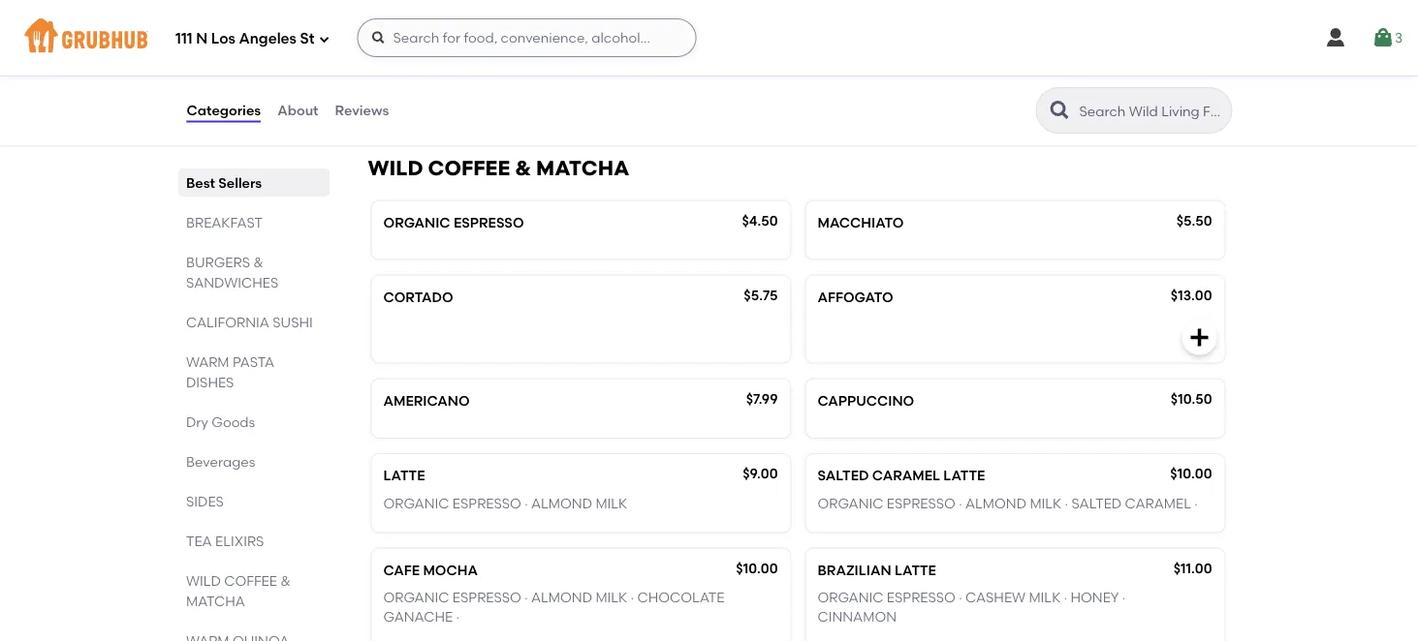 Task type: describe. For each thing, give the bounding box(es) containing it.
1 vertical spatial moringa
[[497, 79, 563, 95]]

almond for salted caramel latte
[[966, 496, 1027, 512]]

1 horizontal spatial caramel
[[1125, 496, 1192, 512]]

milk for organic espresso · almond milk · salted caramel ·
[[1030, 496, 1062, 512]]

burgers & sandwiches
[[186, 254, 278, 291]]

best sellers
[[186, 175, 261, 191]]

elixirs
[[215, 533, 264, 550]]

$9.00
[[743, 466, 778, 483]]

matcha inside the · empower ·   moringa tulsi brew · matcha · spearmint oil · moringa oil · coco sugar
[[630, 59, 689, 75]]

espresso for organic espresso · cashew milk · honey · cinnamon
[[887, 590, 956, 607]]

cinnamon
[[818, 610, 897, 627]]

svg image inside main navigation "navigation"
[[1325, 26, 1348, 49]]

wild coffee & matcha inside tab
[[186, 573, 290, 610]]

1 horizontal spatial latte
[[895, 563, 937, 579]]

0 horizontal spatial latte
[[384, 468, 425, 485]]

· empower ·   moringa tulsi brew · matcha · spearmint oil · moringa oil · coco sugar
[[384, 59, 696, 95]]

1 horizontal spatial wild
[[368, 156, 423, 181]]

mocha
[[423, 563, 478, 579]]

espresso for organic espresso · almond milk
[[453, 496, 522, 512]]

3 button
[[1372, 20, 1403, 55]]

st
[[300, 30, 315, 48]]

espresso for organic espresso · almond milk · salted caramel ·
[[887, 496, 956, 512]]

0 vertical spatial moringa
[[470, 59, 537, 75]]

& inside tab
[[280, 573, 290, 590]]

cappuccino
[[818, 393, 915, 410]]

& inside burgers & sandwiches
[[253, 254, 263, 271]]

almond for cafe mocha
[[531, 590, 593, 607]]

tea elixirs tab
[[186, 531, 321, 552]]

111 n los angeles st
[[176, 30, 315, 48]]

1 horizontal spatial salted
[[1072, 496, 1122, 512]]

goods
[[211, 414, 255, 431]]

organic for organic espresso · almond milk · chocolate ganache ·
[[384, 590, 449, 607]]

3
[[1395, 29, 1403, 46]]

sandwiches
[[186, 274, 278, 291]]

angeles
[[239, 30, 297, 48]]

$10.00 for organic espresso · almond milk · salted caramel ·
[[1171, 466, 1213, 483]]

categories button
[[186, 76, 262, 145]]

$5.50
[[1177, 213, 1213, 229]]

coco
[[599, 79, 644, 95]]

warm pasta dishes
[[186, 354, 274, 391]]

organic for organic espresso · almond milk · salted caramel ·
[[818, 496, 884, 512]]

brazilian
[[818, 563, 892, 579]]

cafe
[[384, 563, 420, 579]]

$5.75
[[744, 288, 778, 304]]

cafe mocha
[[384, 563, 478, 579]]

sugar
[[647, 79, 695, 95]]

reviews button
[[334, 76, 390, 145]]

dry goods tab
[[186, 412, 321, 432]]

americano
[[384, 393, 470, 410]]

$10.50
[[1171, 391, 1213, 408]]

best sellers tab
[[186, 173, 321, 193]]

sushi
[[272, 314, 313, 331]]

categories
[[187, 102, 261, 119]]

sides tab
[[186, 492, 321, 512]]

beverages tab
[[186, 452, 321, 472]]

$13.00
[[1171, 288, 1213, 304]]

Search Wild Living Foods search field
[[1078, 102, 1226, 120]]

organic for organic espresso · almond milk
[[384, 496, 449, 512]]

honey
[[1071, 590, 1119, 607]]

milk for organic espresso · cashew milk · honey · cinnamon
[[1029, 590, 1061, 607]]

warm pasta dishes tab
[[186, 352, 321, 393]]

sides
[[186, 494, 223, 510]]

Search for food, convenience, alcohol... search field
[[357, 18, 697, 57]]

brazilian latte
[[818, 563, 937, 579]]

matcha down the coco
[[536, 156, 630, 181]]

0 horizontal spatial svg image
[[754, 79, 777, 103]]

organic for organic espresso
[[384, 215, 451, 231]]



Task type: locate. For each thing, give the bounding box(es) containing it.
salted up honey
[[1072, 496, 1122, 512]]

0 vertical spatial salted
[[818, 468, 869, 485]]

almond
[[531, 496, 593, 512], [966, 496, 1027, 512], [531, 590, 593, 607]]

0 vertical spatial coffee
[[428, 156, 510, 181]]

moringa down search for food, convenience, alcohol... search box
[[470, 59, 537, 75]]

1 vertical spatial wild
[[186, 573, 221, 590]]

$10.00
[[1171, 466, 1213, 483], [736, 561, 778, 578]]

matcha
[[384, 32, 444, 48], [630, 59, 689, 75], [536, 156, 630, 181], [186, 593, 245, 610]]

breakfast tab
[[186, 212, 321, 233]]

& up the sandwiches
[[253, 254, 263, 271]]

svg image down main navigation "navigation"
[[754, 79, 777, 103]]

wild down reviews button
[[368, 156, 423, 181]]

organic espresso
[[384, 215, 524, 231]]

almond inside organic espresso · almond milk · chocolate ganache ·
[[531, 590, 593, 607]]

milk for organic espresso · almond milk
[[596, 496, 628, 512]]

cashew
[[966, 590, 1026, 607]]

coffee down tea elixirs tab
[[224, 573, 277, 590]]

milk
[[596, 496, 628, 512], [1030, 496, 1062, 512], [596, 590, 628, 607], [1029, 590, 1061, 607]]

1 vertical spatial salted
[[1072, 496, 1122, 512]]

organic inside organic espresso · cashew milk · honey · cinnamon
[[818, 590, 884, 607]]

1 vertical spatial svg image
[[754, 79, 777, 103]]

organic espresso · almond milk · salted caramel ·
[[818, 496, 1198, 512]]

milk inside organic espresso · cashew milk · honey · cinnamon
[[1029, 590, 1061, 607]]

0 horizontal spatial oil
[[464, 79, 487, 95]]

salted
[[818, 468, 869, 485], [1072, 496, 1122, 512]]

0 vertical spatial $10.00
[[1171, 466, 1213, 483]]

affogato
[[818, 290, 894, 306]]

matcha up sugar
[[630, 59, 689, 75]]

1 vertical spatial $10.00
[[736, 561, 778, 578]]

dishes
[[186, 374, 234, 391]]

latte right brazilian
[[895, 563, 937, 579]]

1 horizontal spatial oil
[[567, 79, 589, 95]]

espresso inside organic espresso · cashew milk · honey · cinnamon
[[887, 590, 956, 607]]

caramel up $11.00
[[1125, 496, 1192, 512]]

2 oil from the left
[[567, 79, 589, 95]]

& down tea elixirs tab
[[280, 573, 290, 590]]

salted caramel latte
[[818, 468, 986, 485]]

1 oil from the left
[[464, 79, 487, 95]]

0 horizontal spatial salted
[[818, 468, 869, 485]]

oil down style
[[464, 79, 487, 95]]

coffee up organic espresso
[[428, 156, 510, 181]]

0 horizontal spatial coffee
[[224, 573, 277, 590]]

espresso inside organic espresso · almond milk · chocolate ganache ·
[[453, 590, 522, 607]]

almond for latte
[[531, 496, 593, 512]]

organic espresso · cashew milk · honey · cinnamon
[[818, 590, 1126, 627]]

matcha style
[[384, 32, 488, 48]]

beverages
[[186, 454, 255, 470]]

n
[[196, 30, 208, 48]]

organic inside organic espresso · almond milk · chocolate ganache ·
[[384, 590, 449, 607]]

1 vertical spatial wild coffee & matcha
[[186, 573, 290, 610]]

oil down tulsi
[[567, 79, 589, 95]]

coffee
[[428, 156, 510, 181], [224, 573, 277, 590]]

brew
[[581, 59, 620, 75]]

1 horizontal spatial coffee
[[428, 156, 510, 181]]

matcha down tea elixirs on the bottom left
[[186, 593, 245, 610]]

spearmint
[[384, 79, 461, 95]]

0 vertical spatial caramel
[[873, 468, 941, 485]]

organic up "cafe mocha"
[[384, 496, 449, 512]]

1 horizontal spatial wild coffee & matcha
[[368, 156, 630, 181]]

ganache
[[384, 610, 453, 627]]

moringa
[[470, 59, 537, 75], [497, 79, 563, 95]]

1 vertical spatial caramel
[[1125, 496, 1192, 512]]

0 vertical spatial svg image
[[1325, 26, 1348, 49]]

$7.99
[[746, 391, 778, 408]]

california sushi tab
[[186, 312, 321, 333]]

wild
[[368, 156, 423, 181], [186, 573, 221, 590]]

1 vertical spatial &
[[253, 254, 263, 271]]

0 vertical spatial wild
[[368, 156, 423, 181]]

oil
[[464, 79, 487, 95], [567, 79, 589, 95]]

organic
[[384, 215, 451, 231], [384, 496, 449, 512], [818, 496, 884, 512], [384, 590, 449, 607], [818, 590, 884, 607]]

& up organic espresso
[[515, 156, 531, 181]]

espresso
[[454, 215, 524, 231], [453, 496, 522, 512], [887, 496, 956, 512], [453, 590, 522, 607], [887, 590, 956, 607]]

tulsi
[[540, 59, 578, 75]]

0 horizontal spatial &
[[253, 254, 263, 271]]

organic up cortado
[[384, 215, 451, 231]]

milk for organic espresso · almond milk · chocolate ganache ·
[[596, 590, 628, 607]]

wild inside tab
[[186, 573, 221, 590]]

organic up ganache
[[384, 590, 449, 607]]

main navigation navigation
[[0, 0, 1419, 76]]

macchiato
[[818, 215, 904, 231]]

svg image
[[1325, 26, 1348, 49], [754, 79, 777, 103]]

pasta
[[232, 354, 274, 370]]

organic espresso · almond milk
[[384, 496, 628, 512]]

1 horizontal spatial &
[[280, 573, 290, 590]]

empower
[[390, 59, 460, 75]]

milk inside organic espresso · almond milk · chocolate ganache ·
[[596, 590, 628, 607]]

1 vertical spatial coffee
[[224, 573, 277, 590]]

moringa down tulsi
[[497, 79, 563, 95]]

$10.00 down $9.00
[[736, 561, 778, 578]]

dry
[[186, 414, 208, 431]]

$4.50
[[742, 213, 778, 229]]

tea elixirs
[[186, 533, 264, 550]]

latte up organic espresso · almond milk · salted caramel ·
[[944, 468, 986, 485]]

0 horizontal spatial caramel
[[873, 468, 941, 485]]

about
[[277, 102, 319, 119]]

2 vertical spatial &
[[280, 573, 290, 590]]

los
[[211, 30, 236, 48]]

2 horizontal spatial &
[[515, 156, 531, 181]]

caramel down cappuccino
[[873, 468, 941, 485]]

caramel
[[873, 468, 941, 485], [1125, 496, 1192, 512]]

svg image
[[1372, 26, 1395, 49], [371, 30, 386, 46], [319, 33, 330, 45], [1188, 327, 1212, 350]]

organic down the salted caramel latte
[[818, 496, 884, 512]]

style
[[447, 32, 488, 48]]

salted down cappuccino
[[818, 468, 869, 485]]

about button
[[277, 76, 320, 145]]

sellers
[[218, 175, 261, 191]]

wild coffee & matcha
[[368, 156, 630, 181], [186, 573, 290, 610]]

1 horizontal spatial $10.00
[[1171, 466, 1213, 483]]

111
[[176, 30, 193, 48]]

wild down the tea at the left of the page
[[186, 573, 221, 590]]

·
[[384, 59, 387, 75], [463, 59, 467, 75], [623, 59, 627, 75], [692, 59, 696, 75], [490, 79, 493, 95], [593, 79, 596, 95], [525, 496, 528, 512], [959, 496, 963, 512], [1065, 496, 1069, 512], [1195, 496, 1198, 512], [525, 590, 528, 607], [631, 590, 634, 607], [959, 590, 963, 607], [1064, 590, 1068, 607], [1123, 590, 1126, 607], [456, 610, 460, 627]]

espresso for organic espresso · almond milk · chocolate ganache ·
[[453, 590, 522, 607]]

dry goods
[[186, 414, 255, 431]]

organic for organic espresso · cashew milk · honey · cinnamon
[[818, 590, 884, 607]]

$10.00 down $10.50
[[1171, 466, 1213, 483]]

california sushi
[[186, 314, 313, 331]]

burgers & sandwiches tab
[[186, 252, 321, 293]]

latte down americano
[[384, 468, 425, 485]]

burgers
[[186, 254, 250, 271]]

chocolate
[[637, 590, 725, 607]]

0 horizontal spatial wild coffee & matcha
[[186, 573, 290, 610]]

$11.00
[[1174, 561, 1213, 578]]

warm
[[186, 354, 229, 370]]

organic up cinnamon
[[818, 590, 884, 607]]

0 vertical spatial wild coffee & matcha
[[368, 156, 630, 181]]

2 horizontal spatial latte
[[944, 468, 986, 485]]

0 horizontal spatial $10.00
[[736, 561, 778, 578]]

1 horizontal spatial svg image
[[1325, 26, 1348, 49]]

wild coffee & matcha up organic espresso
[[368, 156, 630, 181]]

coffee inside tab
[[224, 573, 277, 590]]

tea
[[186, 533, 212, 550]]

latte
[[384, 468, 425, 485], [944, 468, 986, 485], [895, 563, 937, 579]]

svg image left 3 button at the right of the page
[[1325, 26, 1348, 49]]

matcha inside wild coffee & matcha
[[186, 593, 245, 610]]

california
[[186, 314, 269, 331]]

$10.00 for organic espresso · almond milk · chocolate ganache ·
[[736, 561, 778, 578]]

best
[[186, 175, 215, 191]]

breakfast
[[186, 214, 262, 231]]

tab
[[186, 631, 321, 642]]

&
[[515, 156, 531, 181], [253, 254, 263, 271], [280, 573, 290, 590]]

matcha up the empower
[[384, 32, 444, 48]]

0 horizontal spatial wild
[[186, 573, 221, 590]]

search icon image
[[1049, 99, 1072, 122]]

wild coffee & matcha tab
[[186, 571, 321, 612]]

organic espresso · almond milk · chocolate ganache ·
[[384, 590, 725, 627]]

cortado
[[384, 290, 454, 306]]

svg image inside 3 button
[[1372, 26, 1395, 49]]

wild coffee & matcha down elixirs
[[186, 573, 290, 610]]

espresso for organic espresso
[[454, 215, 524, 231]]

reviews
[[335, 102, 389, 119]]

0 vertical spatial &
[[515, 156, 531, 181]]



Task type: vqa. For each thing, say whether or not it's contained in the screenshot.
CAFE
yes



